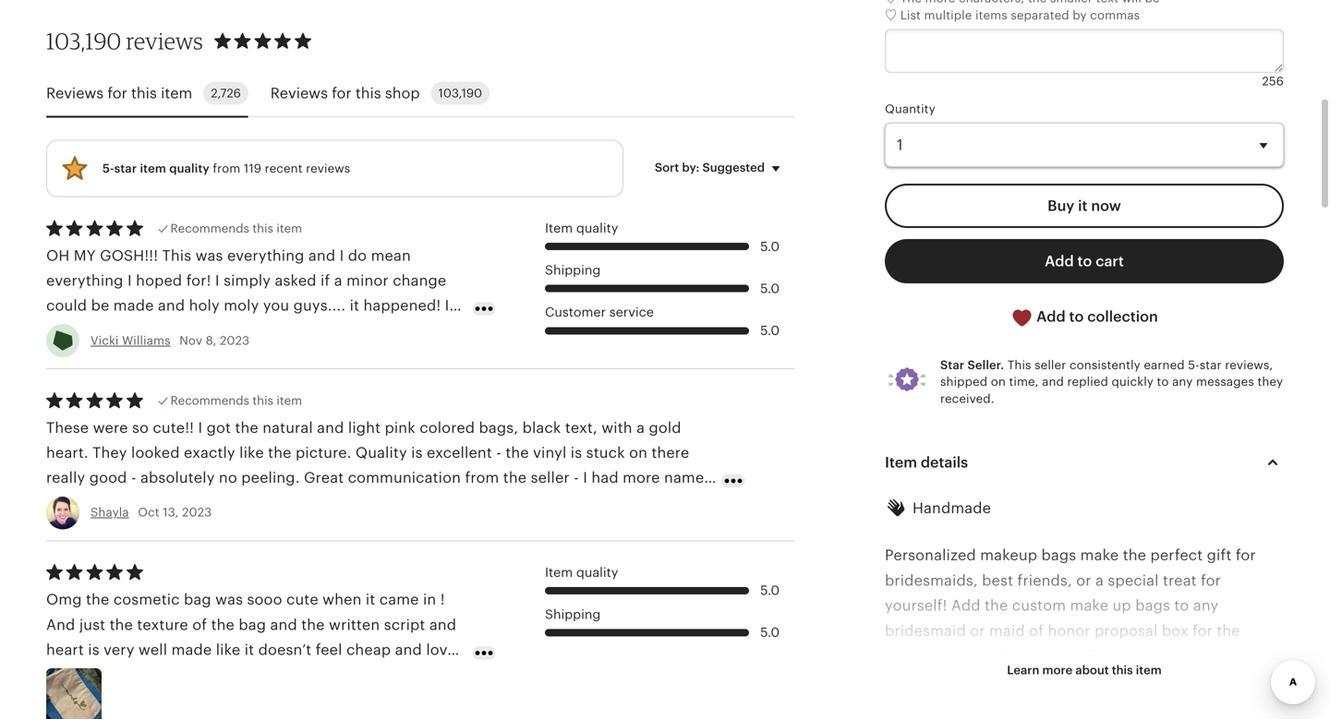 Task type: locate. For each thing, give the bounding box(es) containing it.
2 horizontal spatial with
[[991, 673, 1022, 690]]

box
[[1163, 623, 1189, 640]]

1 vertical spatial make
[[1071, 598, 1109, 615]]

more up the mistake
[[623, 470, 660, 487]]

would
[[144, 520, 188, 537]]

to right quick
[[358, 495, 373, 512]]

0 vertical spatial so
[[163, 323, 180, 340]]

my
[[74, 248, 96, 264]]

1 horizontal spatial seller
[[1035, 359, 1067, 372]]

4 5.0 from the top
[[761, 584, 780, 599]]

with
[[602, 420, 633, 436], [265, 668, 296, 684], [991, 673, 1022, 690]]

satin
[[1175, 673, 1210, 690]]

was inside omg the cosmetic bag was sooo cute when it came in ! and just the texture of the bag and the written script and heart is very well made like it doesn't feel cheap and love the little instructions it comes with to tell you how to take care of it ☺️
[[216, 592, 243, 609]]

oh my gosh!!!   this was everything and i do mean everything i hoped for!   i simply asked if a minor change could be made and holy moly you guys.... it happened!  i love these bags so much and the vball team will love them too!!!  thank you, thank you!!!
[[46, 248, 466, 365]]

2 shipping from the top
[[545, 608, 601, 622]]

0 vertical spatial 2023
[[220, 334, 250, 348]]

on inside this seller consistently earned 5-star reviews, shipped on time, and replied quickly to any messages they received.
[[991, 375, 1006, 389]]

it right buy
[[1079, 198, 1088, 215]]

103,190 for 103,190
[[439, 86, 482, 100]]

2 thank from the left
[[182, 348, 232, 365]]

to left the collection
[[1070, 309, 1084, 325]]

recommends this item up got
[[171, 394, 302, 408]]

- up my
[[574, 470, 579, 487]]

☺️
[[114, 693, 129, 709]]

heart.
[[46, 445, 89, 462]]

the up you!!!
[[260, 323, 283, 340]]

was up recommend.
[[283, 495, 311, 512]]

the up comes
[[211, 617, 235, 634]]

0 horizontal spatial of
[[82, 693, 96, 709]]

omg the cosmetic bag was sooo cute when it came in ! and just the texture of the bag and the written script and heart is very well made like it doesn't feel cheap and love the little instructions it comes with to tell you how to take care of it ☺️
[[46, 592, 460, 709]]

love down happened!
[[395, 323, 424, 340]]

1 horizontal spatial 2023
[[220, 334, 250, 348]]

1 horizontal spatial of
[[192, 617, 207, 634]]

soft
[[1143, 673, 1171, 690]]

the up just
[[86, 592, 109, 609]]

2 vertical spatial add
[[952, 598, 981, 615]]

1 5.0 from the top
[[761, 239, 780, 254]]

great
[[304, 470, 344, 487]]

0 horizontal spatial is
[[88, 642, 100, 659]]

little
[[74, 668, 106, 684]]

thank down 8,
[[182, 348, 232, 365]]

love up take
[[426, 642, 456, 659]]

1 vertical spatial recommends this item
[[171, 394, 302, 408]]

care
[[46, 693, 78, 709]]

gold
[[649, 420, 682, 436], [1026, 673, 1059, 690]]

0 horizontal spatial everything
[[46, 273, 123, 289]]

bag
[[184, 592, 211, 609], [239, 617, 266, 634]]

reviews for reviews for this shop
[[271, 85, 328, 101]]

0 vertical spatial add
[[1045, 253, 1075, 270]]

0 vertical spatial made
[[113, 298, 154, 314]]

so up you,
[[163, 323, 180, 340]]

this right about
[[1113, 664, 1134, 678]]

2 horizontal spatial is
[[571, 445, 582, 462]]

perfect up cotton
[[885, 648, 938, 665]]

it inside buy it now button
[[1079, 198, 1088, 215]]

0 vertical spatial recommends
[[171, 222, 249, 236]]

more.
[[89, 520, 131, 537]]

treat
[[1164, 573, 1198, 590]]

with inside these were so cute!! i got the natural and light pink colored bags, black text, with a gold heart. they looked exactly like the picture. quality is excellent - the vinyl is stuck on there really good - absolutely no peeling. great communication from the seller - i had more names than bags i had ordered and she was quick to respond letting me know my mistake so i could order more. i would highly recommend.
[[602, 420, 633, 436]]

add for add to cart
[[1045, 253, 1075, 270]]

is down just
[[88, 642, 100, 659]]

how
[[376, 668, 407, 684]]

peeling.
[[241, 470, 300, 487]]

1 horizontal spatial could
[[675, 495, 716, 512]]

with inside personalized makeup bags make the perfect gift for bridesmaids, best friends, or a special treat for yourself! add the custom make up bags to any bridesmaid or maid of honor proposal box for the perfect personalized touch. cosmetic bags are a cotton canvas with gold zipper and soft satin interior lining.
[[991, 673, 1022, 690]]

to
[[1078, 253, 1093, 270], [1070, 309, 1084, 325], [1158, 375, 1170, 389], [358, 495, 373, 512], [1175, 598, 1190, 615], [300, 668, 315, 684], [411, 668, 425, 684]]

0 horizontal spatial thank
[[88, 348, 139, 365]]

everything up simply
[[227, 248, 305, 264]]

on
[[991, 375, 1006, 389], [629, 445, 648, 462]]

quickly
[[1112, 375, 1154, 389]]

everything down my
[[46, 273, 123, 289]]

1 vertical spatial you
[[346, 668, 372, 684]]

add down add to cart
[[1037, 309, 1066, 325]]

0 vertical spatial gold
[[649, 420, 682, 436]]

or
[[1077, 573, 1092, 590], [971, 623, 986, 640]]

5- inside this seller consistently earned 5-star reviews, shipped on time, and replied quickly to any messages they received.
[[1189, 359, 1200, 372]]

1 horizontal spatial had
[[592, 470, 619, 487]]

2 vertical spatial item
[[545, 565, 573, 580]]

and down no
[[222, 495, 249, 512]]

0 vertical spatial everything
[[227, 248, 305, 264]]

was left sooo
[[216, 592, 243, 609]]

0 vertical spatial 103,190
[[46, 27, 121, 55]]

with down 'doesn't'
[[265, 668, 296, 684]]

2023
[[220, 334, 250, 348], [182, 506, 212, 520]]

was
[[196, 248, 223, 264], [283, 495, 311, 512], [216, 592, 243, 609]]

0 horizontal spatial 2023
[[182, 506, 212, 520]]

0 vertical spatial 5-
[[103, 162, 114, 176]]

add to collection button
[[885, 295, 1285, 341]]

tab list
[[46, 71, 795, 118]]

of inside personalized makeup bags make the perfect gift for bridesmaids, best friends, or a special treat for yourself! add the custom make up bags to any bridesmaid or maid of honor proposal box for the perfect personalized touch. cosmetic bags are a cotton canvas with gold zipper and soft satin interior lining.
[[1030, 623, 1044, 640]]

by
[[1073, 8, 1088, 22]]

from up letting
[[465, 470, 499, 487]]

with up 'stuck'
[[602, 420, 633, 436]]

asked
[[275, 273, 317, 289]]

it inside oh my gosh!!!   this was everything and i do mean everything i hoped for!   i simply asked if a minor change could be made and holy moly you guys.... it happened!  i love these bags so much and the vball team will love them too!!!  thank you, thank you!!!
[[350, 298, 360, 314]]

1 horizontal spatial reviews
[[306, 162, 351, 176]]

0 vertical spatial you
[[263, 298, 290, 314]]

them
[[429, 323, 466, 340]]

1 horizontal spatial so
[[163, 323, 180, 340]]

1 vertical spatial like
[[216, 642, 241, 659]]

1 horizontal spatial is
[[411, 445, 423, 462]]

0 vertical spatial shipping
[[545, 263, 601, 278]]

this
[[131, 85, 157, 101], [356, 85, 381, 101], [253, 222, 274, 236], [253, 394, 274, 408], [1113, 664, 1134, 678]]

handmade
[[913, 500, 992, 517]]

1 vertical spatial or
[[971, 623, 986, 640]]

and right the 'time,'
[[1043, 375, 1065, 389]]

of right texture
[[192, 617, 207, 634]]

0 vertical spatial this
[[162, 248, 192, 264]]

bag down sooo
[[239, 617, 266, 634]]

item down my
[[545, 565, 573, 580]]

shayla link
[[91, 506, 129, 520]]

quality
[[169, 162, 210, 176], [577, 221, 619, 236], [577, 565, 619, 580]]

more
[[623, 470, 660, 487], [1043, 664, 1073, 678]]

bags down good
[[82, 495, 117, 512]]

make up honor
[[1071, 598, 1109, 615]]

0 vertical spatial seller
[[1035, 359, 1067, 372]]

!
[[441, 592, 445, 609]]

0 vertical spatial recommends this item
[[171, 222, 302, 236]]

0 vertical spatial was
[[196, 248, 223, 264]]

vicki
[[91, 334, 119, 348]]

add inside personalized makeup bags make the perfect gift for bridesmaids, best friends, or a special treat for yourself! add the custom make up bags to any bridesmaid or maid of honor proposal box for the perfect personalized touch. cosmetic bags are a cotton canvas with gold zipper and soft satin interior lining.
[[952, 598, 981, 615]]

2 vertical spatial so
[[646, 495, 663, 512]]

i right for! on the left top of page
[[215, 273, 220, 289]]

1 vertical spatial could
[[675, 495, 716, 512]]

2023 up highly on the bottom left of page
[[182, 506, 212, 520]]

1 vertical spatial from
[[465, 470, 499, 487]]

of down little
[[82, 693, 96, 709]]

is inside omg the cosmetic bag was sooo cute when it came in ! and just the texture of the bag and the written script and heart is very well made like it doesn't feel cheap and love the little instructions it comes with to tell you how to take care of it ☺️
[[88, 642, 100, 659]]

star up messages
[[1200, 359, 1222, 372]]

interior
[[1214, 673, 1266, 690]]

of down custom
[[1030, 623, 1044, 640]]

quality down the mistake
[[577, 565, 619, 580]]

star inside this seller consistently earned 5-star reviews, shipped on time, and replied quickly to any messages they received.
[[1200, 359, 1222, 372]]

1 horizontal spatial gold
[[1026, 673, 1059, 690]]

1 vertical spatial bag
[[239, 617, 266, 634]]

is up the communication
[[411, 445, 423, 462]]

you down cheap at bottom
[[346, 668, 372, 684]]

1 horizontal spatial reviews
[[271, 85, 328, 101]]

item for omg the cosmetic bag was sooo cute when it came in ! and just the texture of the bag and the written script and heart is very well made like it doesn't feel cheap and love the little instructions it comes with to tell you how to take care of it ☺️
[[545, 565, 573, 580]]

a right "if"
[[334, 273, 343, 289]]

reviews down 103,190 reviews
[[46, 85, 104, 101]]

2 recommends from the top
[[171, 394, 249, 408]]

recommends for was
[[171, 222, 249, 236]]

1 horizontal spatial made
[[171, 642, 212, 659]]

0 horizontal spatial more
[[623, 470, 660, 487]]

any inside personalized makeup bags make the perfect gift for bridesmaids, best friends, or a special treat for yourself! add the custom make up bags to any bridesmaid or maid of honor proposal box for the perfect personalized touch. cosmetic bags are a cotton canvas with gold zipper and soft satin interior lining.
[[1194, 598, 1219, 615]]

0 vertical spatial had
[[592, 470, 619, 487]]

ordered
[[161, 495, 218, 512]]

is
[[411, 445, 423, 462], [571, 445, 582, 462], [88, 642, 100, 659]]

1 vertical spatial everything
[[46, 273, 123, 289]]

1 vertical spatial on
[[629, 445, 648, 462]]

add to collection
[[1033, 309, 1159, 325]]

light
[[348, 420, 381, 436]]

0 horizontal spatial with
[[265, 668, 296, 684]]

bags
[[124, 323, 159, 340], [82, 495, 117, 512], [1042, 548, 1077, 564], [1136, 598, 1171, 615], [1161, 648, 1196, 665]]

1 vertical spatial star
[[1200, 359, 1222, 372]]

to inside personalized makeup bags make the perfect gift for bridesmaids, best friends, or a special treat for yourself! add the custom make up bags to any bridesmaid or maid of honor proposal box for the perfect personalized touch. cosmetic bags are a cotton canvas with gold zipper and soft satin interior lining.
[[1175, 598, 1190, 615]]

0 vertical spatial item quality
[[545, 221, 619, 236]]

0 vertical spatial could
[[46, 298, 87, 314]]

256
[[1263, 74, 1285, 88]]

quality
[[356, 445, 407, 462]]

cute!!
[[153, 420, 194, 436]]

1 reviews from the left
[[46, 85, 104, 101]]

these were so cute!! i got the natural and light pink colored bags, black text, with a gold heart. they looked exactly like the picture. quality is excellent - the vinyl is stuck on there really good - absolutely no peeling. great communication from the seller - i had more names than bags i had ordered and she was quick to respond letting me know my mistake so i could order more. i would highly recommend.
[[46, 420, 716, 537]]

gold up there
[[649, 420, 682, 436]]

this inside learn more about this item dropdown button
[[1113, 664, 1134, 678]]

the down 'bags,'
[[506, 445, 529, 462]]

1 shipping from the top
[[545, 263, 601, 278]]

any inside this seller consistently earned 5-star reviews, shipped on time, and replied quickly to any messages they received.
[[1173, 375, 1194, 389]]

recommends this item up simply
[[171, 222, 302, 236]]

0 vertical spatial make
[[1081, 548, 1119, 564]]

i down oct
[[135, 520, 140, 537]]

cosmetic
[[1089, 648, 1157, 665]]

it up comes
[[245, 642, 254, 659]]

on left there
[[629, 445, 648, 462]]

reviews right 2,726
[[271, 85, 328, 101]]

0 horizontal spatial on
[[629, 445, 648, 462]]

1 vertical spatial recommends
[[171, 394, 249, 408]]

made down texture
[[171, 642, 212, 659]]

2 horizontal spatial love
[[426, 642, 456, 659]]

0 horizontal spatial seller
[[531, 470, 570, 487]]

quick
[[315, 495, 354, 512]]

1 vertical spatial so
[[132, 420, 149, 436]]

1 vertical spatial was
[[283, 495, 311, 512]]

1 item quality from the top
[[545, 221, 619, 236]]

quality for i
[[577, 221, 619, 236]]

5- down reviews for this item
[[103, 162, 114, 176]]

and down cosmetic
[[1112, 673, 1139, 690]]

and up picture.
[[317, 420, 344, 436]]

this
[[162, 248, 192, 264], [1008, 359, 1032, 372]]

103,190 up reviews for this item
[[46, 27, 121, 55]]

picture.
[[296, 445, 352, 462]]

consistently
[[1070, 359, 1141, 372]]

item left 2,726
[[161, 85, 192, 101]]

0 horizontal spatial this
[[162, 248, 192, 264]]

seller inside this seller consistently earned 5-star reviews, shipped on time, and replied quickly to any messages they received.
[[1035, 359, 1067, 372]]

0 vertical spatial any
[[1173, 375, 1194, 389]]

it up the team
[[350, 298, 360, 314]]

gold inside these were so cute!! i got the natural and light pink colored bags, black text, with a gold heart. they looked exactly like the picture. quality is excellent - the vinyl is stuck on there really good - absolutely no peeling. great communication from the seller - i had more names than bags i had ordered and she was quick to respond letting me know my mistake so i could order more. i would highly recommend.
[[649, 420, 682, 436]]

0 vertical spatial perfect
[[1151, 548, 1204, 564]]

cosmetic
[[114, 592, 180, 609]]

0 horizontal spatial star
[[114, 162, 137, 176]]

details
[[921, 455, 969, 471]]

or right friends,
[[1077, 573, 1092, 590]]

2 item quality from the top
[[545, 565, 619, 580]]

2 vertical spatial was
[[216, 592, 243, 609]]

to right how
[[411, 668, 425, 684]]

had down 'stuck'
[[592, 470, 619, 487]]

seller down vinyl on the bottom left of page
[[531, 470, 570, 487]]

-
[[497, 445, 502, 462], [131, 470, 136, 487], [574, 470, 579, 487]]

1 vertical spatial made
[[171, 642, 212, 659]]

and down script
[[395, 642, 422, 659]]

could
[[46, 298, 87, 314], [675, 495, 716, 512]]

0 vertical spatial from
[[213, 162, 241, 176]]

so right the mistake
[[646, 495, 663, 512]]

1 vertical spatial seller
[[531, 470, 570, 487]]

thank down 'vicki'
[[88, 348, 139, 365]]

or up personalized
[[971, 623, 986, 640]]

any down treat
[[1194, 598, 1219, 615]]

zipper
[[1063, 673, 1108, 690]]

2 vertical spatial quality
[[577, 565, 619, 580]]

1 horizontal spatial on
[[991, 375, 1006, 389]]

texture
[[137, 617, 188, 634]]

these
[[80, 323, 120, 340]]

1 horizontal spatial 103,190
[[439, 86, 482, 100]]

was up for! on the left top of page
[[196, 248, 223, 264]]

any down earned
[[1173, 375, 1194, 389]]

to down earned
[[1158, 375, 1170, 389]]

personalized
[[885, 548, 977, 564]]

0 vertical spatial or
[[1077, 573, 1092, 590]]

it right when
[[366, 592, 376, 609]]

made right be
[[113, 298, 154, 314]]

0 horizontal spatial 103,190
[[46, 27, 121, 55]]

star down reviews for this item
[[114, 162, 137, 176]]

2 reviews from the left
[[271, 85, 328, 101]]

1 horizontal spatial you
[[346, 668, 372, 684]]

had
[[592, 470, 619, 487], [130, 495, 157, 512]]

5 5.0 from the top
[[761, 626, 780, 641]]

item
[[545, 221, 573, 236], [885, 455, 918, 471], [545, 565, 573, 580]]

103,190 reviews
[[46, 27, 203, 55]]

2 horizontal spatial so
[[646, 495, 663, 512]]

0 vertical spatial on
[[991, 375, 1006, 389]]

3 5.0 from the top
[[761, 323, 780, 338]]

friends,
[[1018, 573, 1073, 590]]

everything
[[227, 248, 305, 264], [46, 273, 123, 289]]

1 horizontal spatial thank
[[182, 348, 232, 365]]

cotton
[[885, 673, 933, 690]]

0 horizontal spatial could
[[46, 298, 87, 314]]

0 vertical spatial item
[[545, 221, 573, 236]]

0 horizontal spatial reviews
[[46, 85, 104, 101]]

2 horizontal spatial of
[[1030, 623, 1044, 640]]

a
[[334, 273, 343, 289], [637, 420, 645, 436], [1096, 573, 1104, 590], [1227, 648, 1236, 665]]

103,190 inside tab list
[[439, 86, 482, 100]]

time,
[[1010, 375, 1039, 389]]

2 recommends this item from the top
[[171, 394, 302, 408]]

black
[[523, 420, 561, 436]]

1 recommends from the top
[[171, 222, 249, 236]]

could down names
[[675, 495, 716, 512]]

they
[[1258, 375, 1284, 389]]

nov
[[180, 334, 202, 348]]

8,
[[206, 334, 217, 348]]

1 recommends this item from the top
[[171, 222, 302, 236]]

you down asked
[[263, 298, 290, 314]]

had left 13,
[[130, 495, 157, 512]]

you inside omg the cosmetic bag was sooo cute when it came in ! and just the texture of the bag and the written script and heart is very well made like it doesn't feel cheap and love the little instructions it comes with to tell you how to take care of it ☺️
[[346, 668, 372, 684]]

bridesmaid
[[885, 623, 967, 640]]

seller up the 'time,'
[[1035, 359, 1067, 372]]

made
[[113, 298, 154, 314], [171, 642, 212, 659]]

perfect up treat
[[1151, 548, 1204, 564]]

on down seller.
[[991, 375, 1006, 389]]

1 vertical spatial had
[[130, 495, 157, 512]]

this left shop
[[356, 85, 381, 101]]

1 vertical spatial quality
[[577, 221, 619, 236]]

0 horizontal spatial from
[[213, 162, 241, 176]]

5- right earned
[[1189, 359, 1200, 372]]

recent
[[265, 162, 303, 176]]

1 horizontal spatial perfect
[[1151, 548, 1204, 564]]

happened!
[[364, 298, 441, 314]]

1 horizontal spatial 5-
[[1189, 359, 1200, 372]]

you!!!
[[236, 348, 282, 365]]

this up hoped
[[162, 248, 192, 264]]

1 vertical spatial gold
[[1026, 673, 1059, 690]]

colored
[[420, 420, 475, 436]]

on inside these were so cute!! i got the natural and light pink colored bags, black text, with a gold heart. they looked exactly like the picture. quality is excellent - the vinyl is stuck on there really good - absolutely no peeling. great communication from the seller - i had more names than bags i had ordered and she was quick to respond letting me know my mistake so i could order more. i would highly recommend.
[[629, 445, 648, 462]]

1 vertical spatial item quality
[[545, 565, 619, 580]]

103,190 right shop
[[439, 86, 482, 100]]

1 vertical spatial any
[[1194, 598, 1219, 615]]

was inside oh my gosh!!!   this was everything and i do mean everything i hoped for!   i simply asked if a minor change could be made and holy moly you guys.... it happened!  i love these bags so much and the vball team will love them too!!!  thank you, thank you!!!
[[196, 248, 223, 264]]

the up special
[[1124, 548, 1147, 564]]

i left do
[[340, 248, 344, 264]]

1 horizontal spatial everything
[[227, 248, 305, 264]]

collection
[[1088, 309, 1159, 325]]

like
[[240, 445, 264, 462], [216, 642, 241, 659]]

1 horizontal spatial this
[[1008, 359, 1032, 372]]

1 vertical spatial reviews
[[306, 162, 351, 176]]

in
[[423, 592, 437, 609]]



Task type: vqa. For each thing, say whether or not it's contained in the screenshot.
need within the that are just for fun, like handmade toys and little extras you never received the first time around. Consider whether you'll need duplicates of anything your first is still using, and include items for celebrating your growing family (like
no



Task type: describe. For each thing, give the bounding box(es) containing it.
buy it now
[[1048, 198, 1122, 215]]

0 horizontal spatial perfect
[[885, 648, 938, 665]]

quality for !
[[577, 565, 619, 580]]

personalized
[[942, 648, 1034, 665]]

could inside these were so cute!! i got the natural and light pink colored bags, black text, with a gold heart. they looked exactly like the picture. quality is excellent - the vinyl is stuck on there really good - absolutely no peeling. great communication from the seller - i had more names than bags i had ordered and she was quick to respond letting me know my mistake so i could order more. i would highly recommend.
[[675, 495, 716, 512]]

touch.
[[1038, 648, 1085, 665]]

cute
[[286, 592, 319, 609]]

oct
[[138, 506, 160, 520]]

seller.
[[968, 359, 1005, 372]]

service
[[610, 305, 654, 320]]

reviews for reviews for this item
[[46, 85, 104, 101]]

item up natural
[[277, 394, 302, 408]]

1 horizontal spatial or
[[1077, 573, 1092, 590]]

a inside these were so cute!! i got the natural and light pink colored bags, black text, with a gold heart. they looked exactly like the picture. quality is excellent - the vinyl is stuck on there really good - absolutely no peeling. great communication from the seller - i had more names than bags i had ordered and she was quick to respond letting me know my mistake so i could order more. i would highly recommend.
[[637, 420, 645, 436]]

highly
[[192, 520, 236, 537]]

to inside this seller consistently earned 5-star reviews, shipped on time, and replied quickly to any messages they received.
[[1158, 375, 1170, 389]]

vball
[[287, 323, 322, 340]]

0 horizontal spatial love
[[46, 323, 76, 340]]

recommends for i
[[171, 394, 249, 408]]

with inside omg the cosmetic bag was sooo cute when it came in ! and just the texture of the bag and the written script and heart is very well made like it doesn't feel cheap and love the little instructions it comes with to tell you how to take care of it ☺️
[[265, 668, 296, 684]]

♡ list multiple items separated by commas
[[885, 8, 1141, 22]]

and up "if"
[[309, 248, 336, 264]]

a left special
[[1096, 573, 1104, 590]]

than
[[46, 495, 78, 512]]

hoped
[[136, 273, 182, 289]]

seller inside these were so cute!! i got the natural and light pink colored bags, black text, with a gold heart. they looked exactly like the picture. quality is excellent - the vinyl is stuck on there really good - absolutely no peeling. great communication from the seller - i had more names than bags i had ordered and she was quick to respond letting me know my mistake so i could order more. i would highly recommend.
[[531, 470, 570, 487]]

1 thank from the left
[[88, 348, 139, 365]]

messages
[[1197, 375, 1255, 389]]

were
[[93, 420, 128, 436]]

to left cart
[[1078, 253, 1093, 270]]

exactly
[[184, 445, 235, 462]]

vicki williams link
[[91, 334, 171, 348]]

communication
[[348, 470, 461, 487]]

sort
[[655, 161, 679, 175]]

Add your personalization text field
[[885, 29, 1285, 73]]

for left shop
[[332, 85, 352, 101]]

item for oh my gosh!!!   this was everything and i do mean everything i hoped for!   i simply asked if a minor change could be made and holy moly you guys.... it happened!  i love these bags so much and the vball team will love them too!!!  thank you, thank you!!!
[[545, 221, 573, 236]]

got
[[207, 420, 231, 436]]

by:
[[682, 161, 700, 175]]

0 horizontal spatial 5-
[[103, 162, 114, 176]]

was for sooo
[[216, 592, 243, 609]]

the down cute
[[301, 617, 325, 634]]

item inside dropdown button
[[885, 455, 918, 471]]

2 horizontal spatial -
[[574, 470, 579, 487]]

bags inside these were so cute!! i got the natural and light pink colored bags, black text, with a gold heart. they looked exactly like the picture. quality is excellent - the vinyl is stuck on there really good - absolutely no peeling. great communication from the seller - i had more names than bags i had ordered and she was quick to respond letting me know my mistake so i could order more. i would highly recommend.
[[82, 495, 117, 512]]

0 horizontal spatial -
[[131, 470, 136, 487]]

i down names
[[667, 495, 671, 512]]

do
[[348, 248, 367, 264]]

2 5.0 from the top
[[761, 281, 780, 296]]

for up are
[[1193, 623, 1213, 640]]

tell
[[319, 668, 342, 684]]

williams
[[122, 334, 171, 348]]

shayla oct 13, 2023
[[91, 506, 212, 520]]

this down 103,190 reviews
[[131, 85, 157, 101]]

for down 103,190 reviews
[[108, 85, 127, 101]]

replied
[[1068, 375, 1109, 389]]

1 horizontal spatial love
[[395, 323, 424, 340]]

this seller consistently earned 5-star reviews, shipped on time, and replied quickly to any messages they received.
[[941, 359, 1284, 406]]

bridesmaids,
[[885, 573, 978, 590]]

view details of this review photo by sarah chuansnit image
[[46, 669, 102, 720]]

you,
[[143, 348, 178, 365]]

the right got
[[235, 420, 259, 436]]

i down 'stuck'
[[583, 470, 588, 487]]

sort by: suggested
[[655, 161, 765, 175]]

bags,
[[479, 420, 519, 436]]

know
[[518, 495, 556, 512]]

earned
[[1144, 359, 1185, 372]]

i up them
[[445, 298, 450, 314]]

will
[[366, 323, 391, 340]]

excellent
[[427, 445, 492, 462]]

for down gift
[[1202, 573, 1222, 590]]

1 horizontal spatial -
[[497, 445, 502, 462]]

1 vertical spatial 2023
[[182, 506, 212, 520]]

0 vertical spatial star
[[114, 162, 137, 176]]

the up me
[[503, 470, 527, 487]]

bags up friends,
[[1042, 548, 1077, 564]]

and inside personalized makeup bags make the perfect gift for bridesmaids, best friends, or a special treat for yourself! add the custom make up bags to any bridesmaid or maid of honor proposal box for the perfect personalized touch. cosmetic bags are a cotton canvas with gold zipper and soft satin interior lining.
[[1112, 673, 1139, 690]]

learn more about this item
[[1008, 664, 1162, 678]]

it left ☺️
[[100, 693, 110, 709]]

she
[[254, 495, 279, 512]]

103,190 for 103,190 reviews
[[46, 27, 121, 55]]

star seller.
[[941, 359, 1005, 372]]

love inside omg the cosmetic bag was sooo cute when it came in ! and just the texture of the bag and the written script and heart is very well made like it doesn't feel cheap and love the little instructions it comes with to tell you how to take care of it ☺️
[[426, 642, 456, 659]]

a inside oh my gosh!!!   this was everything and i do mean everything i hoped for!   i simply asked if a minor change could be made and holy moly you guys.... it happened!  i love these bags so much and the vball team will love them too!!!  thank you, thank you!!!
[[334, 273, 343, 289]]

from inside these were so cute!! i got the natural and light pink colored bags, black text, with a gold heart. they looked exactly like the picture. quality is excellent - the vinyl is stuck on there really good - absolutely no peeling. great communication from the seller - i had more names than bags i had ordered and she was quick to respond letting me know my mistake so i could order more. i would highly recommend.
[[465, 470, 499, 487]]

and down hoped
[[158, 298, 185, 314]]

2,726
[[211, 86, 241, 100]]

multiple
[[925, 8, 973, 22]]

you inside oh my gosh!!!   this was everything and i do mean everything i hoped for!   i simply asked if a minor change could be made and holy moly you guys.... it happened!  i love these bags so much and the vball team will love them too!!!  thank you, thank you!!!
[[263, 298, 290, 314]]

a right are
[[1227, 648, 1236, 665]]

written
[[329, 617, 380, 634]]

add for add to collection
[[1037, 309, 1066, 325]]

this inside this seller consistently earned 5-star reviews, shipped on time, and replied quickly to any messages they received.
[[1008, 359, 1032, 372]]

mistake
[[586, 495, 642, 512]]

sort by: suggested button
[[641, 149, 801, 187]]

0 vertical spatial quality
[[169, 162, 210, 176]]

the inside oh my gosh!!!   this was everything and i do mean everything i hoped for!   i simply asked if a minor change could be made and holy moly you guys.... it happened!  i love these bags so much and the vball team will love them too!!!  thank you, thank you!!!
[[260, 323, 283, 340]]

came
[[380, 592, 419, 609]]

omg
[[46, 592, 82, 609]]

these
[[46, 420, 89, 436]]

the up are
[[1218, 623, 1241, 640]]

shop
[[385, 85, 420, 101]]

0 horizontal spatial had
[[130, 495, 157, 512]]

recommends this item for everything
[[171, 222, 302, 236]]

could inside oh my gosh!!!   this was everything and i do mean everything i hoped for!   i simply asked if a minor change could be made and holy moly you guys.... it happened!  i love these bags so much and the vball team will love them too!!!  thank you, thank you!!!
[[46, 298, 87, 314]]

gold inside personalized makeup bags make the perfect gift for bridesmaids, best friends, or a special treat for yourself! add the custom make up bags to any bridesmaid or maid of honor proposal box for the perfect personalized touch. cosmetic bags are a cotton canvas with gold zipper and soft satin interior lining.
[[1026, 673, 1059, 690]]

reviews,
[[1226, 359, 1274, 372]]

13,
[[163, 506, 179, 520]]

my
[[561, 495, 582, 512]]

gosh!!!
[[100, 248, 158, 264]]

to left tell
[[300, 668, 315, 684]]

for!
[[186, 273, 211, 289]]

special
[[1108, 573, 1160, 590]]

and down !
[[430, 617, 457, 634]]

holy
[[189, 298, 220, 314]]

about
[[1076, 664, 1110, 678]]

this inside oh my gosh!!!   this was everything and i do mean everything i hoped for!   i simply asked if a minor change could be made and holy moly you guys.... it happened!  i love these bags so much and the vball team will love them too!!!  thank you, thank you!!!
[[162, 248, 192, 264]]

this up natural
[[253, 394, 274, 408]]

tab list containing reviews for this item
[[46, 71, 795, 118]]

made inside oh my gosh!!!   this was everything and i do mean everything i hoped for!   i simply asked if a minor change could be made and holy moly you guys.... it happened!  i love these bags so much and the vball team will love them too!!!  thank you, thank you!!!
[[113, 298, 154, 314]]

instructions
[[110, 668, 196, 684]]

star
[[941, 359, 965, 372]]

canvas
[[937, 673, 987, 690]]

shipping for omg the cosmetic bag was sooo cute when it came in ! and just the texture of the bag and the written script and heart is very well made like it doesn't feel cheap and love the little instructions it comes with to tell you how to take care of it ☺️
[[545, 608, 601, 622]]

the up care
[[46, 668, 70, 684]]

and up 'doesn't'
[[270, 617, 297, 634]]

1 horizontal spatial bag
[[239, 617, 266, 634]]

item details
[[885, 455, 969, 471]]

feel
[[316, 642, 342, 659]]

letting
[[441, 495, 488, 512]]

learn
[[1008, 664, 1040, 678]]

made inside omg the cosmetic bag was sooo cute when it came in ! and just the texture of the bag and the written script and heart is very well made like it doesn't feel cheap and love the little instructions it comes with to tell you how to take care of it ☺️
[[171, 642, 212, 659]]

simply
[[224, 273, 271, 289]]

no
[[219, 470, 237, 487]]

stuck
[[587, 445, 625, 462]]

i left got
[[198, 420, 203, 436]]

moly
[[224, 298, 259, 314]]

bags right up
[[1136, 598, 1171, 615]]

vicki williams nov 8, 2023
[[91, 334, 250, 348]]

really
[[46, 470, 85, 487]]

text,
[[566, 420, 598, 436]]

the down best
[[985, 598, 1009, 615]]

0 horizontal spatial bag
[[184, 592, 211, 609]]

sooo
[[247, 592, 282, 609]]

shipping for oh my gosh!!!   this was everything and i do mean everything i hoped for!   i simply asked if a minor change could be made and holy moly you guys.... it happened!  i love these bags so much and the vball team will love them too!!!  thank you, thank you!!!
[[545, 263, 601, 278]]

learn more about this item button
[[994, 655, 1176, 688]]

and inside this seller consistently earned 5-star reviews, shipped on time, and replied quickly to any messages they received.
[[1043, 375, 1065, 389]]

yourself!
[[885, 598, 948, 615]]

and down moly on the top left
[[229, 323, 256, 340]]

doesn't
[[258, 642, 312, 659]]

items
[[976, 8, 1008, 22]]

this up simply
[[253, 222, 274, 236]]

item inside dropdown button
[[1137, 664, 1162, 678]]

pink
[[385, 420, 416, 436]]

item down reviews for this item
[[140, 162, 166, 176]]

more inside dropdown button
[[1043, 664, 1073, 678]]

for right gift
[[1236, 548, 1257, 564]]

customer service
[[545, 305, 654, 320]]

very
[[104, 642, 135, 659]]

0 vertical spatial reviews
[[126, 27, 203, 55]]

more inside these were so cute!! i got the natural and light pink colored bags, black text, with a gold heart. they looked exactly like the picture. quality is excellent - the vinyl is stuck on there really good - absolutely no peeling. great communication from the seller - i had more names than bags i had ordered and she was quick to respond letting me know my mistake so i could order more. i would highly recommend.
[[623, 470, 660, 487]]

item up asked
[[277, 222, 302, 236]]

it left comes
[[200, 668, 209, 684]]

add to cart
[[1045, 253, 1125, 270]]

item quality for omg the cosmetic bag was sooo cute when it came in ! and just the texture of the bag and the written script and heart is very well made like it doesn't feel cheap and love the little instructions it comes with to tell you how to take care of it ☺️
[[545, 565, 619, 580]]

i left oct
[[121, 495, 126, 512]]

5-star item quality from 119 recent reviews
[[103, 162, 351, 176]]

bags inside oh my gosh!!!   this was everything and i do mean everything i hoped for!   i simply asked if a minor change could be made and holy moly you guys.... it happened!  i love these bags so much and the vball team will love them too!!!  thank you, thank you!!!
[[124, 323, 159, 340]]

0 horizontal spatial so
[[132, 420, 149, 436]]

the down natural
[[268, 445, 292, 462]]

names
[[665, 470, 712, 487]]

0 horizontal spatial or
[[971, 623, 986, 640]]

recommends this item for got
[[171, 394, 302, 408]]

was for everything
[[196, 248, 223, 264]]

bags down box
[[1161, 648, 1196, 665]]

now
[[1092, 198, 1122, 215]]

proposal
[[1095, 623, 1158, 640]]

maid
[[990, 623, 1026, 640]]

like inside omg the cosmetic bag was sooo cute when it came in ! and just the texture of the bag and the written script and heart is very well made like it doesn't feel cheap and love the little instructions it comes with to tell you how to take care of it ☺️
[[216, 642, 241, 659]]

i down gosh!!! in the top of the page
[[128, 273, 132, 289]]

quantity
[[885, 102, 936, 116]]

much
[[184, 323, 224, 340]]

to inside these were so cute!! i got the natural and light pink colored bags, black text, with a gold heart. they looked exactly like the picture. quality is excellent - the vinyl is stuck on there really good - absolutely no peeling. great communication from the seller - i had more names than bags i had ordered and she was quick to respond letting me know my mistake so i could order more. i would highly recommend.
[[358, 495, 373, 512]]

like inside these were so cute!! i got the natural and light pink colored bags, black text, with a gold heart. they looked exactly like the picture. quality is excellent - the vinyl is stuck on there really good - absolutely no peeling. great communication from the seller - i had more names than bags i had ordered and she was quick to respond letting me know my mistake so i could order more. i would highly recommend.
[[240, 445, 264, 462]]

was inside these were so cute!! i got the natural and light pink colored bags, black text, with a gold heart. they looked exactly like the picture. quality is excellent - the vinyl is stuck on there really good - absolutely no peeling. great communication from the seller - i had more names than bags i had ordered and she was quick to respond letting me know my mistake so i could order more. i would highly recommend.
[[283, 495, 311, 512]]

the up very
[[110, 617, 133, 634]]

so inside oh my gosh!!!   this was everything and i do mean everything i hoped for!   i simply asked if a minor change could be made and holy moly you guys.... it happened!  i love these bags so much and the vball team will love them too!!!  thank you, thank you!!!
[[163, 323, 180, 340]]

item quality for oh my gosh!!!   this was everything and i do mean everything i hoped for!   i simply asked if a minor change could be made and holy moly you guys.... it happened!  i love these bags so much and the vball team will love them too!!!  thank you, thank you!!!
[[545, 221, 619, 236]]



